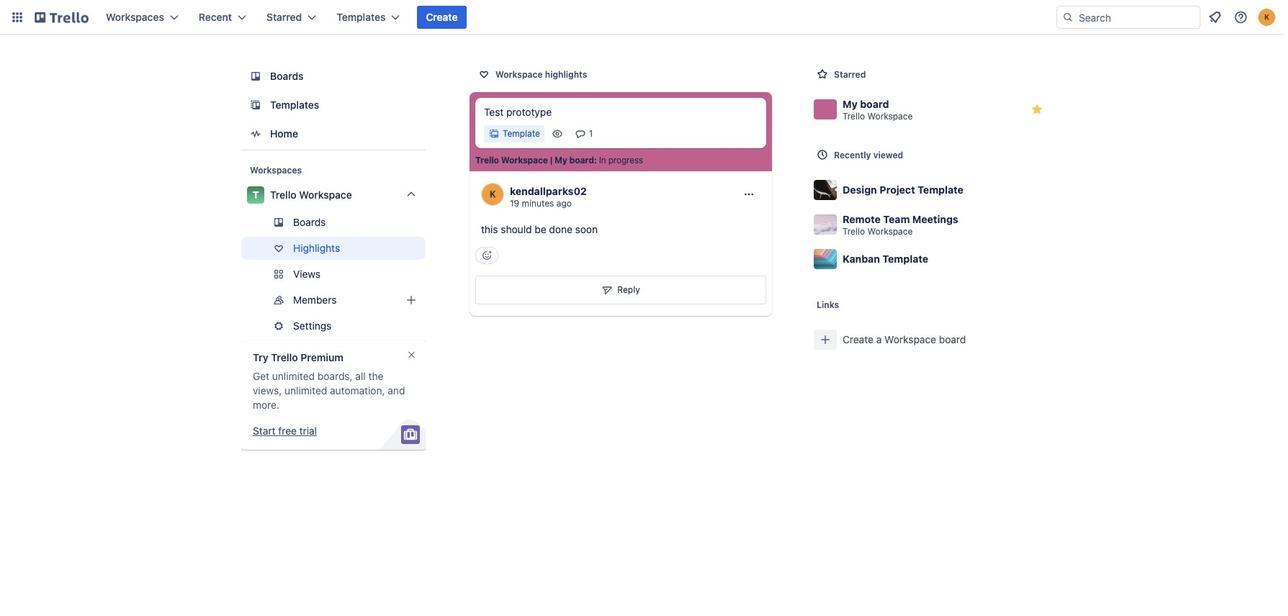 Task type: locate. For each thing, give the bounding box(es) containing it.
template up the meetings
[[918, 184, 964, 196]]

starred right "recent" popup button
[[266, 11, 302, 23]]

0 horizontal spatial my
[[555, 155, 567, 166]]

starred button
[[258, 6, 325, 29]]

reply
[[617, 285, 640, 295]]

1 vertical spatial starred
[[834, 69, 866, 80]]

premium
[[300, 351, 344, 364]]

boards
[[270, 70, 304, 82], [293, 216, 326, 228]]

workspace up test prototype
[[495, 69, 543, 80]]

board image
[[247, 68, 264, 85]]

back to home image
[[35, 6, 89, 29]]

create
[[426, 11, 458, 23], [843, 333, 874, 346]]

0 vertical spatial boards link
[[241, 63, 426, 89]]

0 vertical spatial my
[[843, 98, 858, 110]]

board
[[860, 98, 889, 110], [569, 155, 594, 166], [939, 333, 966, 346]]

starred inside popup button
[[266, 11, 302, 23]]

Search field
[[1074, 6, 1200, 28]]

template
[[503, 128, 540, 139], [918, 184, 964, 196], [883, 253, 928, 265]]

highlights
[[293, 242, 340, 254]]

trello down remote
[[843, 226, 865, 237]]

0 horizontal spatial board
[[569, 155, 594, 166]]

1 vertical spatial create
[[843, 333, 874, 346]]

boards right board image
[[270, 70, 304, 82]]

open information menu image
[[1234, 10, 1248, 24]]

workspace right a
[[884, 333, 936, 346]]

1 vertical spatial templates
[[270, 99, 319, 111]]

start free trial button
[[253, 424, 317, 439]]

unlimited
[[272, 370, 315, 382], [285, 385, 327, 397]]

0 vertical spatial starred
[[266, 11, 302, 23]]

recent
[[199, 11, 232, 23]]

remote
[[843, 213, 881, 225]]

home image
[[247, 125, 264, 143]]

1 vertical spatial boards link
[[241, 211, 426, 234]]

and
[[388, 385, 405, 397]]

0 horizontal spatial workspaces
[[106, 11, 164, 23]]

templates up 'home'
[[270, 99, 319, 111]]

1 boards link from the top
[[241, 63, 426, 89]]

1 horizontal spatial board
[[860, 98, 889, 110]]

members link
[[241, 289, 426, 312]]

my up recently
[[843, 98, 858, 110]]

trello up recently
[[843, 111, 865, 121]]

create a workspace board
[[843, 333, 966, 346]]

unlimited down boards,
[[285, 385, 327, 397]]

trello inside remote team meetings trello workspace
[[843, 226, 865, 237]]

starred
[[266, 11, 302, 23], [834, 69, 866, 80]]

1 vertical spatial boards
[[293, 216, 326, 228]]

try trello premium get unlimited boards, all the views, unlimited automation, and more.
[[253, 351, 405, 411]]

boards,
[[318, 370, 353, 382]]

reply button
[[475, 276, 766, 305]]

starred up my board trello workspace
[[834, 69, 866, 80]]

workspace inside my board trello workspace
[[867, 111, 913, 121]]

template down test prototype
[[503, 128, 540, 139]]

trello inside my board trello workspace
[[843, 111, 865, 121]]

views
[[293, 268, 321, 280]]

workspaces
[[106, 11, 164, 23], [250, 165, 302, 176]]

trello inside "try trello premium get unlimited boards, all the views, unlimited automation, and more."
[[271, 351, 298, 364]]

boards link up templates link
[[241, 63, 426, 89]]

0 vertical spatial create
[[426, 11, 458, 23]]

add reaction image
[[475, 247, 498, 264]]

settings link
[[241, 315, 426, 338]]

workspace up viewed
[[867, 111, 913, 121]]

trello right t
[[270, 189, 296, 201]]

boards link for home
[[241, 63, 426, 89]]

boards link for views
[[241, 211, 426, 234]]

1 horizontal spatial workspaces
[[250, 165, 302, 176]]

0 horizontal spatial create
[[426, 11, 458, 23]]

workspace down team
[[867, 226, 913, 237]]

my
[[843, 98, 858, 110], [555, 155, 567, 166]]

0 vertical spatial templates
[[337, 11, 386, 23]]

2 vertical spatial board
[[939, 333, 966, 346]]

views,
[[253, 385, 282, 397]]

0 vertical spatial board
[[860, 98, 889, 110]]

in
[[599, 155, 606, 166]]

workspaces button
[[97, 6, 187, 29]]

1 vertical spatial my
[[555, 155, 567, 166]]

the
[[368, 370, 383, 382]]

unlimited up views, on the bottom of page
[[272, 370, 315, 382]]

boards link up highlights link
[[241, 211, 426, 234]]

views link
[[241, 263, 426, 286]]

2 vertical spatial template
[[883, 253, 928, 265]]

2 horizontal spatial board
[[939, 333, 966, 346]]

trello right try on the left bottom of the page
[[271, 351, 298, 364]]

template down remote team meetings trello workspace
[[883, 253, 928, 265]]

all
[[355, 370, 366, 382]]

workspace inside button
[[884, 333, 936, 346]]

my right | in the top left of the page
[[555, 155, 567, 166]]

1 horizontal spatial create
[[843, 333, 874, 346]]

0 vertical spatial boards
[[270, 70, 304, 82]]

create for create a workspace board
[[843, 333, 874, 346]]

create for create
[[426, 11, 458, 23]]

workspace highlights
[[495, 69, 587, 80]]

2 boards link from the top
[[241, 211, 426, 234]]

kendallparks02 19 minutes ago
[[510, 185, 587, 209]]

team
[[883, 213, 910, 225]]

progress
[[608, 155, 643, 166]]

1 vertical spatial unlimited
[[285, 385, 327, 397]]

boards link
[[241, 63, 426, 89], [241, 211, 426, 234]]

my board trello workspace
[[843, 98, 913, 121]]

board inside button
[[939, 333, 966, 346]]

board inside my board trello workspace
[[860, 98, 889, 110]]

boards up highlights
[[293, 216, 326, 228]]

settings
[[293, 320, 332, 332]]

create inside 'button'
[[426, 11, 458, 23]]

0 vertical spatial workspaces
[[106, 11, 164, 23]]

templates
[[337, 11, 386, 23], [270, 99, 319, 111]]

project
[[880, 184, 915, 196]]

minutes
[[522, 198, 554, 209]]

highlights link
[[241, 237, 426, 260]]

templates right starred popup button
[[337, 11, 386, 23]]

0 horizontal spatial starred
[[266, 11, 302, 23]]

create button
[[417, 6, 466, 29]]

done
[[549, 223, 572, 236]]

1 horizontal spatial my
[[843, 98, 858, 110]]

viewed
[[873, 150, 903, 161]]

create inside button
[[843, 333, 874, 346]]

1 horizontal spatial templates
[[337, 11, 386, 23]]

design project template
[[843, 184, 964, 196]]

trello
[[843, 111, 865, 121], [475, 155, 499, 166], [270, 189, 296, 201], [843, 226, 865, 237], [271, 351, 298, 364]]

workspace
[[495, 69, 543, 80], [867, 111, 913, 121], [501, 155, 548, 166], [299, 189, 352, 201], [867, 226, 913, 237], [884, 333, 936, 346]]



Task type: vqa. For each thing, say whether or not it's contained in the screenshot.
Search text field
no



Task type: describe. For each thing, give the bounding box(es) containing it.
kanban template link
[[808, 242, 1054, 277]]

workspace up highlights
[[299, 189, 352, 201]]

trello workspace | my board : in progress
[[475, 155, 643, 166]]

remote team meetings trello workspace
[[843, 213, 958, 237]]

recent button
[[190, 6, 255, 29]]

templates link
[[241, 92, 426, 118]]

0 vertical spatial unlimited
[[272, 370, 315, 382]]

trial
[[299, 425, 317, 437]]

boards for views
[[293, 216, 326, 228]]

kendallparks02
[[510, 185, 587, 197]]

start
[[253, 425, 276, 437]]

kanban template
[[843, 253, 928, 265]]

19
[[510, 198, 519, 209]]

1 vertical spatial template
[[918, 184, 964, 196]]

|
[[550, 155, 553, 166]]

start free trial
[[253, 425, 317, 437]]

click to unstar my board. it will be removed from your starred list. image
[[1030, 102, 1044, 117]]

1 vertical spatial workspaces
[[250, 165, 302, 176]]

try
[[253, 351, 268, 364]]

workspaces inside dropdown button
[[106, 11, 164, 23]]

members
[[293, 294, 337, 306]]

free
[[278, 425, 297, 437]]

kanban
[[843, 253, 880, 265]]

home link
[[241, 121, 426, 147]]

workspace left | in the top left of the page
[[501, 155, 548, 166]]

search image
[[1062, 12, 1074, 23]]

more.
[[253, 399, 279, 411]]

get
[[253, 370, 269, 382]]

1 horizontal spatial starred
[[834, 69, 866, 80]]

design
[[843, 184, 877, 196]]

template board image
[[247, 97, 264, 114]]

trello down test
[[475, 155, 499, 166]]

recently
[[834, 150, 871, 161]]

0 horizontal spatial templates
[[270, 99, 319, 111]]

should
[[501, 223, 532, 236]]

:
[[594, 155, 597, 166]]

this
[[481, 223, 498, 236]]

meetings
[[912, 213, 958, 225]]

kendallparks02 (kendallparks02) image
[[1258, 9, 1275, 26]]

ago
[[557, 198, 572, 209]]

soon
[[575, 223, 598, 236]]

test
[[484, 106, 504, 118]]

0 notifications image
[[1206, 9, 1224, 26]]

trello workspace
[[270, 189, 352, 201]]

create a workspace board button
[[808, 323, 1054, 357]]

0 vertical spatial template
[[503, 128, 540, 139]]

links
[[817, 300, 839, 310]]

test prototype
[[484, 106, 552, 118]]

add image
[[403, 292, 420, 309]]

template inside 'link'
[[883, 253, 928, 265]]

1 vertical spatial board
[[569, 155, 594, 166]]

templates button
[[328, 6, 409, 29]]

boards for home
[[270, 70, 304, 82]]

templates inside popup button
[[337, 11, 386, 23]]

design project template link
[[808, 173, 1054, 207]]

home
[[270, 127, 298, 140]]

a
[[876, 333, 882, 346]]

primary element
[[0, 0, 1284, 35]]

my board link
[[555, 155, 594, 166]]

my inside my board trello workspace
[[843, 98, 858, 110]]

automation,
[[330, 385, 385, 397]]

this should be done soon
[[481, 223, 598, 236]]

highlights
[[545, 69, 587, 80]]

recently viewed
[[834, 150, 903, 161]]

prototype
[[506, 106, 552, 118]]

be
[[535, 223, 546, 236]]

t
[[252, 189, 259, 201]]

workspace inside remote team meetings trello workspace
[[867, 226, 913, 237]]

1
[[589, 128, 593, 139]]



